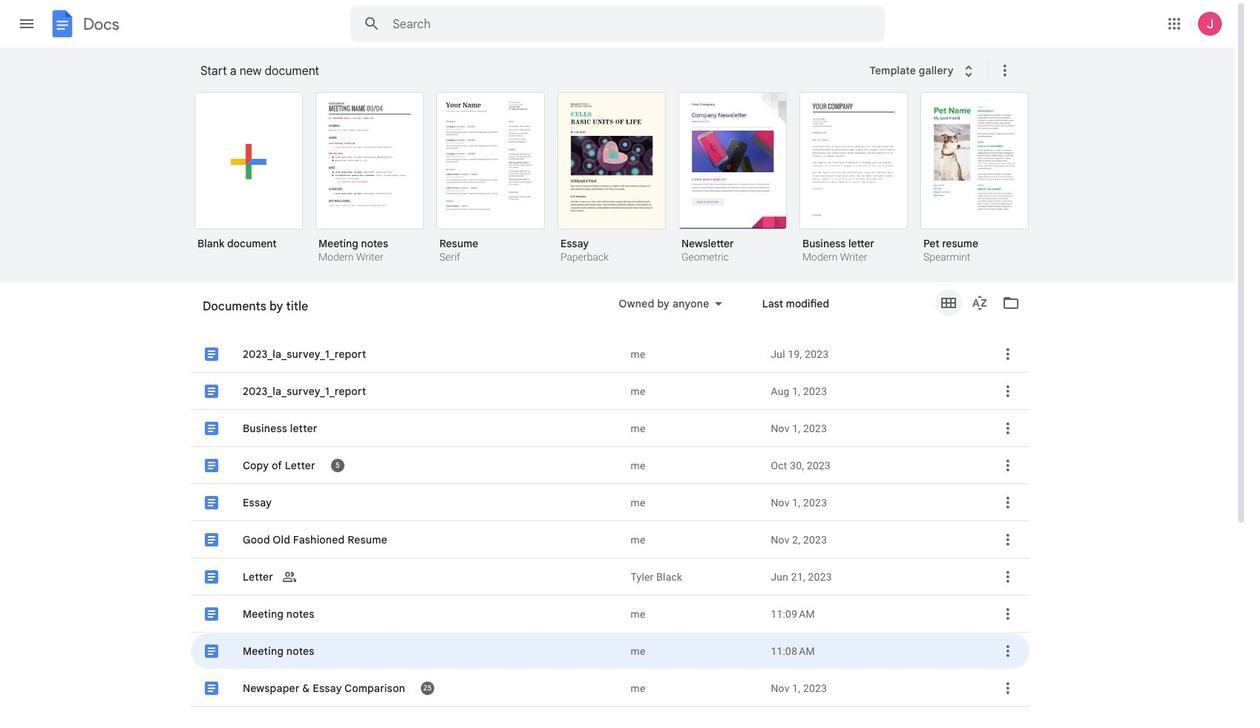Task type: locate. For each thing, give the bounding box(es) containing it.
3 more actions. popup button. image from the top
[[1000, 531, 1017, 549]]

last opened by me nov 2, 2023 element
[[771, 532, 977, 547]]

1 last opened by me nov 1, 2023 element from the top
[[771, 421, 977, 436]]

last opened by me nov 1, 2023 element
[[771, 421, 977, 436], [771, 495, 977, 510], [771, 681, 977, 695]]

1 medium image from the top
[[203, 494, 221, 512]]

heading
[[201, 48, 860, 95], [191, 282, 587, 330]]

4 owned by me element from the top
[[631, 458, 759, 473]]

owned by me element for last opened by me 11:08 am element on the right of the page
[[631, 644, 759, 658]]

2 medium image from the top
[[203, 531, 221, 549]]

last opened by me nov 1, 2023 element down last opened by me 11:08 am element on the right of the page
[[771, 681, 977, 695]]

5 medium image from the top
[[203, 680, 221, 697]]

5 medium image from the top
[[203, 642, 221, 660]]

1 vertical spatial heading
[[191, 282, 587, 330]]

medium image for owned by me element corresponding to last opened by me 11:09 am element
[[203, 605, 221, 623]]

last opened by me jun 21, 2023 element
[[771, 569, 977, 584]]

medium image
[[203, 494, 221, 512], [203, 531, 221, 549], [203, 568, 221, 586], [203, 605, 221, 623], [203, 680, 221, 697]]

more actions. image
[[993, 62, 1014, 79]]

2 last opened by me nov 1, 2023 element from the top
[[771, 495, 977, 510]]

last opened by me nov 1, 2023 element for 5th owned by me element from the bottom of the page
[[771, 495, 977, 510]]

option
[[195, 92, 303, 261], [316, 92, 424, 265], [437, 92, 545, 265], [558, 92, 666, 265], [679, 92, 787, 265], [800, 92, 908, 265], [921, 92, 1029, 265], [191, 290, 1030, 715], [191, 336, 1030, 373], [191, 373, 1030, 410], [191, 410, 1030, 447], [191, 447, 1030, 484], [191, 484, 1030, 521], [191, 521, 1030, 558], [191, 596, 1030, 633], [191, 633, 1030, 670], [191, 670, 1030, 707], [191, 707, 1030, 715]]

5 more actions. popup button. image from the top
[[1000, 680, 1017, 697]]

owned by me element
[[631, 346, 759, 361], [631, 384, 759, 398], [631, 421, 759, 436], [631, 458, 759, 473], [631, 495, 759, 510], [631, 532, 759, 547], [631, 606, 759, 621], [631, 644, 759, 658], [631, 681, 759, 695]]

6 owned by me element from the top
[[631, 532, 759, 547]]

more actions. popup button. image
[[1000, 345, 1017, 363], [1000, 382, 1017, 400], [1000, 494, 1017, 512], [1000, 605, 1017, 623], [1000, 642, 1017, 660]]

list box
[[195, 89, 1049, 283], [191, 290, 1030, 715]]

2 owned by me element from the top
[[631, 384, 759, 398]]

medium image for owned by me element for last opened by me aug 1, 2023 element on the right of the page
[[203, 382, 221, 400]]

search image
[[357, 9, 387, 39]]

4 more actions. popup button. image from the top
[[1000, 605, 1017, 623]]

4 more actions. popup button. image from the top
[[1000, 568, 1017, 586]]

2 more actions. popup button. image from the top
[[1000, 382, 1017, 400]]

last opened by me nov 1, 2023 element up the last opened by me nov 2, 2023 element
[[771, 495, 977, 510]]

medium image for 9th owned by me element from the top
[[203, 680, 221, 697]]

3 medium image from the top
[[203, 420, 221, 437]]

2 more actions. popup button. image from the top
[[1000, 457, 1017, 475]]

2 vertical spatial last opened by me nov 1, 2023 element
[[771, 681, 977, 695]]

grid view image
[[940, 294, 958, 312]]

1 owned by me element from the top
[[631, 346, 759, 361]]

owned by tyler black element
[[631, 569, 759, 584]]

1 vertical spatial last opened by me nov 1, 2023 element
[[771, 495, 977, 510]]

5 more actions. popup button. image from the top
[[1000, 642, 1017, 660]]

more actions. popup button. image for last opened by me 11:08 am element on the right of the page
[[1000, 642, 1017, 660]]

3 last opened by me nov 1, 2023 element from the top
[[771, 681, 977, 695]]

4 medium image from the top
[[203, 457, 221, 475]]

1 medium image from the top
[[203, 345, 221, 363]]

more actions. popup button. image for last opened by me aug 1, 2023 element on the right of the page
[[1000, 382, 1017, 400]]

4 medium image from the top
[[203, 605, 221, 623]]

3 medium image from the top
[[203, 568, 221, 586]]

medium image for third owned by me element from the top of the page
[[203, 420, 221, 437]]

1 more actions. popup button. image from the top
[[1000, 420, 1017, 437]]

last opened by me aug 1, 2023 element
[[771, 384, 977, 398]]

medium image for owned by me element corresponding to last opened by me jul 19, 2023 element
[[203, 345, 221, 363]]

more actions. popup button. image
[[1000, 420, 1017, 437], [1000, 457, 1017, 475], [1000, 531, 1017, 549], [1000, 568, 1017, 586], [1000, 680, 1017, 697]]

last opened by me nov 1, 2023 element up "last opened by me oct 30, 2023" element
[[771, 421, 977, 436]]

8 owned by me element from the top
[[631, 644, 759, 658]]

last opened by me oct 30, 2023 element
[[771, 458, 977, 473]]

owned by me element for last opened by me 11:09 am element
[[631, 606, 759, 621]]

medium image
[[203, 345, 221, 363], [203, 382, 221, 400], [203, 420, 221, 437], [203, 457, 221, 475], [203, 642, 221, 660]]

None search field
[[351, 6, 885, 42]]

0 vertical spatial last opened by me nov 1, 2023 element
[[771, 421, 977, 436]]

2 medium image from the top
[[203, 382, 221, 400]]

last opened by me nov 1, 2023 element for 9th owned by me element from the top
[[771, 681, 977, 695]]

owned by me element for "last opened by me oct 30, 2023" element
[[631, 458, 759, 473]]

0 vertical spatial heading
[[201, 48, 860, 95]]

7 owned by me element from the top
[[631, 606, 759, 621]]

more actions. popup button. image for last opened by me jun 21, 2023 element
[[1000, 568, 1017, 586]]

1 more actions. popup button. image from the top
[[1000, 345, 1017, 363]]



Task type: describe. For each thing, give the bounding box(es) containing it.
copy of letter google docs 5 follow ups element
[[241, 456, 622, 474]]

owned by me element for the last opened by me nov 2, 2023 element
[[631, 532, 759, 547]]

Search bar text field
[[393, 17, 848, 32]]

9 owned by me element from the top
[[631, 681, 759, 695]]

newspaper & essay comparison google docs 25 follow ups element
[[241, 679, 622, 697]]

3 owned by me element from the top
[[631, 421, 759, 436]]

template gallery image
[[960, 62, 978, 80]]

more actions. popup button. image for "last opened by me oct 30, 2023" element
[[1000, 457, 1017, 475]]

last opened by me 11:08 am element
[[771, 644, 977, 658]]

medium image for owned by tyler black element
[[203, 568, 221, 586]]

last opened by me 11:09 am element
[[771, 606, 977, 621]]

more actions. popup button. image for last opened by me 11:09 am element
[[1000, 605, 1017, 623]]

0 vertical spatial list box
[[195, 89, 1049, 283]]

medium image for owned by me element corresponding to the last opened by me nov 2, 2023 element
[[203, 531, 221, 549]]

letter google docs element
[[235, 290, 622, 715]]

last opened by me jul 19, 2023 element
[[771, 346, 977, 361]]

last opened by me nov 1, 2023 element for third owned by me element from the top of the page
[[771, 421, 977, 436]]

3 more actions. popup button. image from the top
[[1000, 494, 1017, 512]]

medium image for "last opened by me oct 30, 2023" element owned by me element
[[203, 457, 221, 475]]

more actions. popup button. image for the last opened by me nov 2, 2023 element
[[1000, 531, 1017, 549]]

owned by me element for last opened by me jul 19, 2023 element
[[631, 346, 759, 361]]

1 vertical spatial list box
[[191, 290, 1030, 715]]

main menu image
[[18, 15, 36, 33]]

medium image for last opened by me 11:08 am element on the right of the page's owned by me element
[[203, 642, 221, 660]]

medium image for 5th owned by me element from the bottom of the page
[[203, 494, 221, 512]]

owned by me element for last opened by me aug 1, 2023 element on the right of the page
[[631, 384, 759, 398]]

5 owned by me element from the top
[[631, 495, 759, 510]]

more actions. popup button. image for last opened by me jul 19, 2023 element
[[1000, 345, 1017, 363]]



Task type: vqa. For each thing, say whether or not it's contained in the screenshot.
Owned by Tyler Black element
yes



